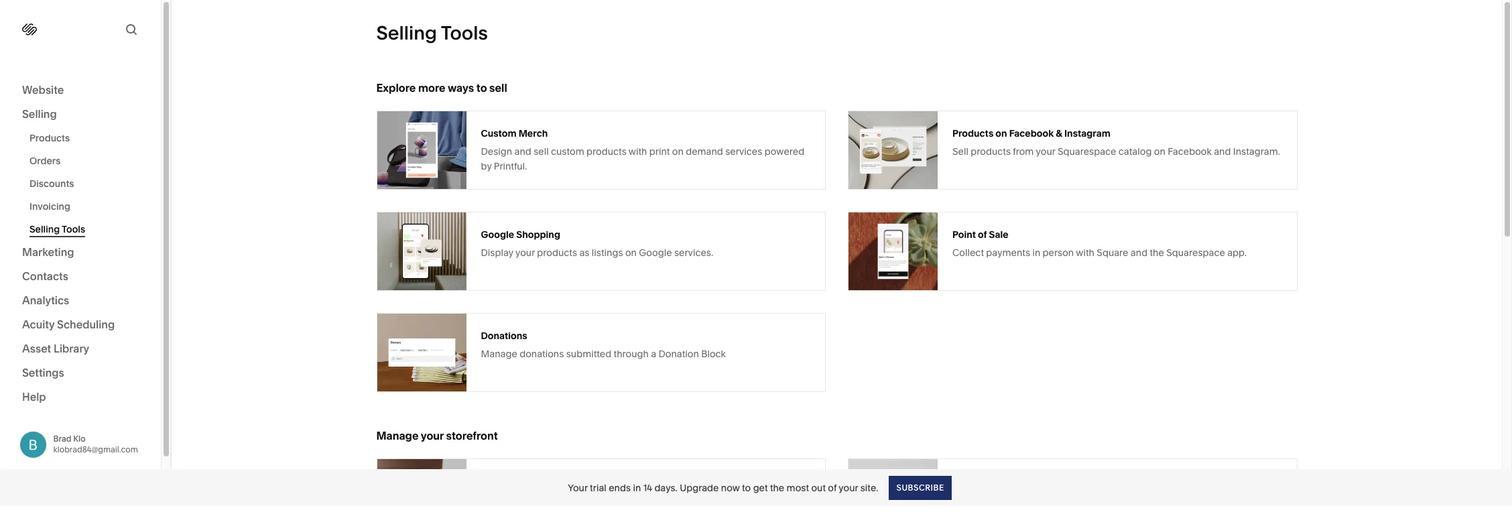 Task type: locate. For each thing, give the bounding box(es) containing it.
donations
[[481, 330, 528, 342]]

your down the 'shopping'
[[516, 246, 535, 258]]

selling up marketing
[[30, 223, 60, 235]]

the
[[1150, 246, 1165, 258], [770, 482, 785, 494]]

products right sell
[[971, 145, 1011, 157]]

products inside products on facebook & instagram sell products from your squarespace catalog on facebook and instagram.
[[953, 127, 994, 139]]

to right ways
[[477, 81, 487, 95]]

squarespace left app.
[[1167, 246, 1226, 258]]

google up display
[[481, 228, 514, 240]]

invoicing link
[[30, 195, 146, 218]]

asset library link
[[22, 341, 139, 357]]

0 vertical spatial tools
[[441, 21, 488, 44]]

your
[[1036, 145, 1056, 157], [516, 246, 535, 258], [421, 429, 444, 443], [839, 482, 859, 494]]

your left site.
[[839, 482, 859, 494]]

selling tools
[[376, 21, 488, 44], [30, 223, 85, 235]]

days.
[[655, 482, 678, 494]]

to left get
[[742, 482, 751, 494]]

facebook up from
[[1010, 127, 1054, 139]]

selling tools down invoicing
[[30, 223, 85, 235]]

on right print
[[672, 145, 684, 157]]

0 horizontal spatial with
[[629, 145, 647, 157]]

0 horizontal spatial sell
[[490, 81, 507, 95]]

0 vertical spatial squarespace
[[1058, 145, 1117, 157]]

contacts link
[[22, 269, 139, 285]]

0 horizontal spatial and
[[515, 145, 532, 157]]

1 horizontal spatial manage
[[481, 348, 518, 360]]

products right custom
[[587, 145, 627, 157]]

explore
[[376, 81, 416, 95]]

1 vertical spatial the
[[770, 482, 785, 494]]

sell
[[490, 81, 507, 95], [534, 145, 549, 157]]

1 horizontal spatial facebook
[[1168, 145, 1212, 157]]

0 horizontal spatial to
[[477, 81, 487, 95]]

1 vertical spatial tools
[[62, 223, 85, 235]]

with inside point of sale collect payments in person with square and the squarespace app.
[[1076, 246, 1095, 258]]

&
[[1056, 127, 1063, 139]]

tools up ways
[[441, 21, 488, 44]]

1 horizontal spatial of
[[978, 228, 987, 240]]

of right out
[[828, 482, 837, 494]]

the right square
[[1150, 246, 1165, 258]]

1 vertical spatial in
[[633, 482, 641, 494]]

to
[[477, 81, 487, 95], [742, 482, 751, 494]]

in
[[1033, 246, 1041, 258], [633, 482, 641, 494]]

1 vertical spatial to
[[742, 482, 751, 494]]

products inside products on facebook & instagram sell products from your squarespace catalog on facebook and instagram.
[[971, 145, 1011, 157]]

with right person
[[1076, 246, 1095, 258]]

0 vertical spatial sell
[[490, 81, 507, 95]]

0 horizontal spatial in
[[633, 482, 641, 494]]

2 vertical spatial selling
[[30, 223, 60, 235]]

tools
[[441, 21, 488, 44], [62, 223, 85, 235]]

manage
[[481, 348, 518, 360], [376, 429, 419, 443]]

facebook
[[1010, 127, 1054, 139], [1168, 145, 1212, 157]]

0 vertical spatial with
[[629, 145, 647, 157]]

products for with
[[587, 145, 627, 157]]

design
[[481, 145, 512, 157]]

in left person
[[1033, 246, 1041, 258]]

donation
[[659, 348, 699, 360]]

0 vertical spatial of
[[978, 228, 987, 240]]

website
[[22, 83, 64, 97]]

your inside "google shopping display your products as listings on google services."
[[516, 246, 535, 258]]

on inside custom merch design and sell custom products with print on demand services powered by printful.
[[672, 145, 684, 157]]

and up the printful.
[[515, 145, 532, 157]]

products for products
[[30, 132, 70, 144]]

person
[[1043, 246, 1074, 258]]

analytics
[[22, 294, 69, 307]]

sell right ways
[[490, 81, 507, 95]]

1 vertical spatial of
[[828, 482, 837, 494]]

asset
[[22, 342, 51, 355]]

on right listings
[[625, 246, 637, 258]]

0 horizontal spatial of
[[828, 482, 837, 494]]

1 horizontal spatial and
[[1131, 246, 1148, 258]]

0 vertical spatial in
[[1033, 246, 1041, 258]]

products for from
[[971, 145, 1011, 157]]

the right get
[[770, 482, 785, 494]]

1 vertical spatial selling tools
[[30, 223, 85, 235]]

2 horizontal spatial products
[[971, 145, 1011, 157]]

0 horizontal spatial facebook
[[1010, 127, 1054, 139]]

1 vertical spatial sell
[[534, 145, 549, 157]]

1 horizontal spatial in
[[1033, 246, 1041, 258]]

and left the 'instagram.'
[[1214, 145, 1231, 157]]

selling tools up more
[[376, 21, 488, 44]]

custom
[[551, 145, 584, 157]]

google
[[481, 228, 514, 240], [639, 246, 672, 258]]

0 vertical spatial facebook
[[1010, 127, 1054, 139]]

by
[[481, 160, 492, 172]]

0 vertical spatial to
[[477, 81, 487, 95]]

google left services.
[[639, 246, 672, 258]]

products inside products link
[[30, 132, 70, 144]]

catalog
[[1119, 145, 1152, 157]]

1 horizontal spatial sell
[[534, 145, 549, 157]]

on
[[996, 127, 1007, 139], [672, 145, 684, 157], [1154, 145, 1166, 157], [625, 246, 637, 258]]

and right square
[[1131, 246, 1148, 258]]

with
[[629, 145, 647, 157], [1076, 246, 1095, 258]]

selling down website at left top
[[22, 107, 57, 121]]

sell inside custom merch design and sell custom products with print on demand services powered by printful.
[[534, 145, 549, 157]]

on left '&'
[[996, 127, 1007, 139]]

squarespace down instagram
[[1058, 145, 1117, 157]]

sell for and
[[534, 145, 549, 157]]

sale
[[989, 228, 1009, 240]]

invoicing
[[30, 200, 70, 213]]

products
[[587, 145, 627, 157], [971, 145, 1011, 157], [537, 246, 577, 258]]

selling up explore
[[376, 21, 437, 44]]

1 horizontal spatial to
[[742, 482, 751, 494]]

with left print
[[629, 145, 647, 157]]

0 horizontal spatial products
[[30, 132, 70, 144]]

klobrad84@gmail.com
[[53, 445, 138, 455]]

0 horizontal spatial google
[[481, 228, 514, 240]]

selling tools inside selling tools "link"
[[30, 223, 85, 235]]

14
[[643, 482, 652, 494]]

shopping
[[516, 228, 561, 240]]

0 horizontal spatial selling tools
[[30, 223, 85, 235]]

from
[[1013, 145, 1034, 157]]

facebook right the catalog
[[1168, 145, 1212, 157]]

custom
[[481, 127, 517, 139]]

products
[[953, 127, 994, 139], [30, 132, 70, 144]]

website link
[[22, 82, 139, 99]]

tools up marketing link
[[62, 223, 85, 235]]

with inside custom merch design and sell custom products with print on demand services powered by printful.
[[629, 145, 647, 157]]

the for squarespace
[[1150, 246, 1165, 258]]

your left storefront
[[421, 429, 444, 443]]

the inside point of sale collect payments in person with square and the squarespace app.
[[1150, 246, 1165, 258]]

square
[[1097, 246, 1129, 258]]

1 horizontal spatial the
[[1150, 246, 1165, 258]]

products inside "google shopping display your products as listings on google services."
[[537, 246, 577, 258]]

selling
[[376, 21, 437, 44], [22, 107, 57, 121], [30, 223, 60, 235]]

0 horizontal spatial the
[[770, 482, 785, 494]]

manage inside donations manage donations submitted through a donation block
[[481, 348, 518, 360]]

and
[[515, 145, 532, 157], [1214, 145, 1231, 157], [1131, 246, 1148, 258]]

0 horizontal spatial products
[[537, 246, 577, 258]]

0 vertical spatial the
[[1150, 246, 1165, 258]]

1 horizontal spatial google
[[639, 246, 672, 258]]

brad klo klobrad84@gmail.com
[[53, 434, 138, 455]]

products inside custom merch design and sell custom products with print on demand services powered by printful.
[[587, 145, 627, 157]]

in left 14
[[633, 482, 641, 494]]

products up 'orders' at the top left of the page
[[30, 132, 70, 144]]

0 vertical spatial manage
[[481, 348, 518, 360]]

1 vertical spatial with
[[1076, 246, 1095, 258]]

1 horizontal spatial with
[[1076, 246, 1095, 258]]

products up sell
[[953, 127, 994, 139]]

1 vertical spatial manage
[[376, 429, 419, 443]]

0 vertical spatial google
[[481, 228, 514, 240]]

of left sale
[[978, 228, 987, 240]]

of
[[978, 228, 987, 240], [828, 482, 837, 494]]

products down the 'shopping'
[[537, 246, 577, 258]]

1 vertical spatial facebook
[[1168, 145, 1212, 157]]

ways
[[448, 81, 474, 95]]

sell down merch
[[534, 145, 549, 157]]

settings
[[22, 366, 64, 380]]

sell for to
[[490, 81, 507, 95]]

subscribe button
[[889, 476, 952, 500]]

and inside products on facebook & instagram sell products from your squarespace catalog on facebook and instagram.
[[1214, 145, 1231, 157]]

powered
[[765, 145, 805, 157]]

payments
[[987, 246, 1031, 258]]

your right from
[[1036, 145, 1056, 157]]

1 horizontal spatial selling tools
[[376, 21, 488, 44]]

on inside "google shopping display your products as listings on google services."
[[625, 246, 637, 258]]

0 horizontal spatial squarespace
[[1058, 145, 1117, 157]]

library
[[54, 342, 89, 355]]

collect
[[953, 246, 984, 258]]

1 vertical spatial squarespace
[[1167, 246, 1226, 258]]

2 horizontal spatial and
[[1214, 145, 1231, 157]]

scheduling
[[57, 318, 115, 331]]

1 horizontal spatial products
[[953, 127, 994, 139]]

acuity scheduling
[[22, 318, 115, 331]]

1 horizontal spatial products
[[587, 145, 627, 157]]

upgrade
[[680, 482, 719, 494]]

manage your storefront
[[376, 429, 498, 443]]

0 horizontal spatial tools
[[62, 223, 85, 235]]

1 horizontal spatial squarespace
[[1167, 246, 1226, 258]]

orders link
[[30, 150, 146, 172]]



Task type: describe. For each thing, give the bounding box(es) containing it.
orders
[[30, 155, 61, 167]]

acuity scheduling link
[[22, 317, 139, 333]]

display
[[481, 246, 514, 258]]

most
[[787, 482, 809, 494]]

get
[[753, 482, 768, 494]]

printful.
[[494, 160, 527, 172]]

your trial ends in 14 days. upgrade now to get the most out of your site.
[[568, 482, 879, 494]]

with for products
[[629, 145, 647, 157]]

block
[[701, 348, 726, 360]]

klo
[[73, 434, 86, 444]]

print
[[650, 145, 670, 157]]

marketing
[[22, 245, 74, 259]]

point
[[953, 228, 976, 240]]

in inside point of sale collect payments in person with square and the squarespace app.
[[1033, 246, 1041, 258]]

help link
[[22, 390, 46, 404]]

now
[[721, 482, 740, 494]]

products on facebook & instagram sell products from your squarespace catalog on facebook and instagram.
[[953, 127, 1281, 157]]

listings
[[592, 246, 623, 258]]

squarespace inside point of sale collect payments in person with square and the squarespace app.
[[1167, 246, 1226, 258]]

squarespace inside products on facebook & instagram sell products from your squarespace catalog on facebook and instagram.
[[1058, 145, 1117, 157]]

site.
[[861, 482, 879, 494]]

out
[[812, 482, 826, 494]]

and inside custom merch design and sell custom products with print on demand services powered by printful.
[[515, 145, 532, 157]]

1 vertical spatial selling
[[22, 107, 57, 121]]

sell
[[953, 145, 969, 157]]

0 horizontal spatial manage
[[376, 429, 419, 443]]

donations
[[520, 348, 564, 360]]

more
[[418, 81, 446, 95]]

discounts
[[30, 178, 74, 190]]

through
[[614, 348, 649, 360]]

help
[[22, 390, 46, 404]]

demand
[[686, 145, 723, 157]]

your inside products on facebook & instagram sell products from your squarespace catalog on facebook and instagram.
[[1036, 145, 1056, 157]]

explore more ways to sell
[[376, 81, 507, 95]]

selling tools link
[[30, 218, 146, 241]]

ends
[[609, 482, 631, 494]]

analytics link
[[22, 293, 139, 309]]

instagram
[[1065, 127, 1111, 139]]

instagram.
[[1234, 145, 1281, 157]]

settings link
[[22, 365, 139, 382]]

selling inside "link"
[[30, 223, 60, 235]]

0 vertical spatial selling
[[376, 21, 437, 44]]

of inside point of sale collect payments in person with square and the squarespace app.
[[978, 228, 987, 240]]

selling link
[[22, 107, 139, 123]]

trial
[[590, 482, 607, 494]]

google shopping display your products as listings on google services.
[[481, 228, 714, 258]]

and inside point of sale collect payments in person with square and the squarespace app.
[[1131, 246, 1148, 258]]

your
[[568, 482, 588, 494]]

discounts link
[[30, 172, 146, 195]]

tools inside selling tools "link"
[[62, 223, 85, 235]]

donations manage donations submitted through a donation block
[[481, 330, 726, 360]]

services.
[[674, 246, 714, 258]]

subscribe
[[897, 482, 945, 492]]

submitted
[[566, 348, 612, 360]]

app.
[[1228, 246, 1247, 258]]

contacts
[[22, 270, 68, 283]]

marketing link
[[22, 245, 139, 261]]

point of sale collect payments in person with square and the squarespace app.
[[953, 228, 1247, 258]]

as
[[580, 246, 590, 258]]

brad
[[53, 434, 71, 444]]

acuity
[[22, 318, 55, 331]]

storefront
[[446, 429, 498, 443]]

custom merch design and sell custom products with print on demand services powered by printful.
[[481, 127, 805, 172]]

services
[[726, 145, 763, 157]]

products for products on facebook & instagram sell products from your squarespace catalog on facebook and instagram.
[[953, 127, 994, 139]]

with for person
[[1076, 246, 1095, 258]]

asset library
[[22, 342, 89, 355]]

merch
[[519, 127, 548, 139]]

1 vertical spatial google
[[639, 246, 672, 258]]

0 vertical spatial selling tools
[[376, 21, 488, 44]]

1 horizontal spatial tools
[[441, 21, 488, 44]]

the for most
[[770, 482, 785, 494]]

products link
[[30, 127, 146, 150]]

a
[[651, 348, 657, 360]]

on right the catalog
[[1154, 145, 1166, 157]]



Task type: vqa. For each thing, say whether or not it's contained in the screenshot.
No Pending Orders
no



